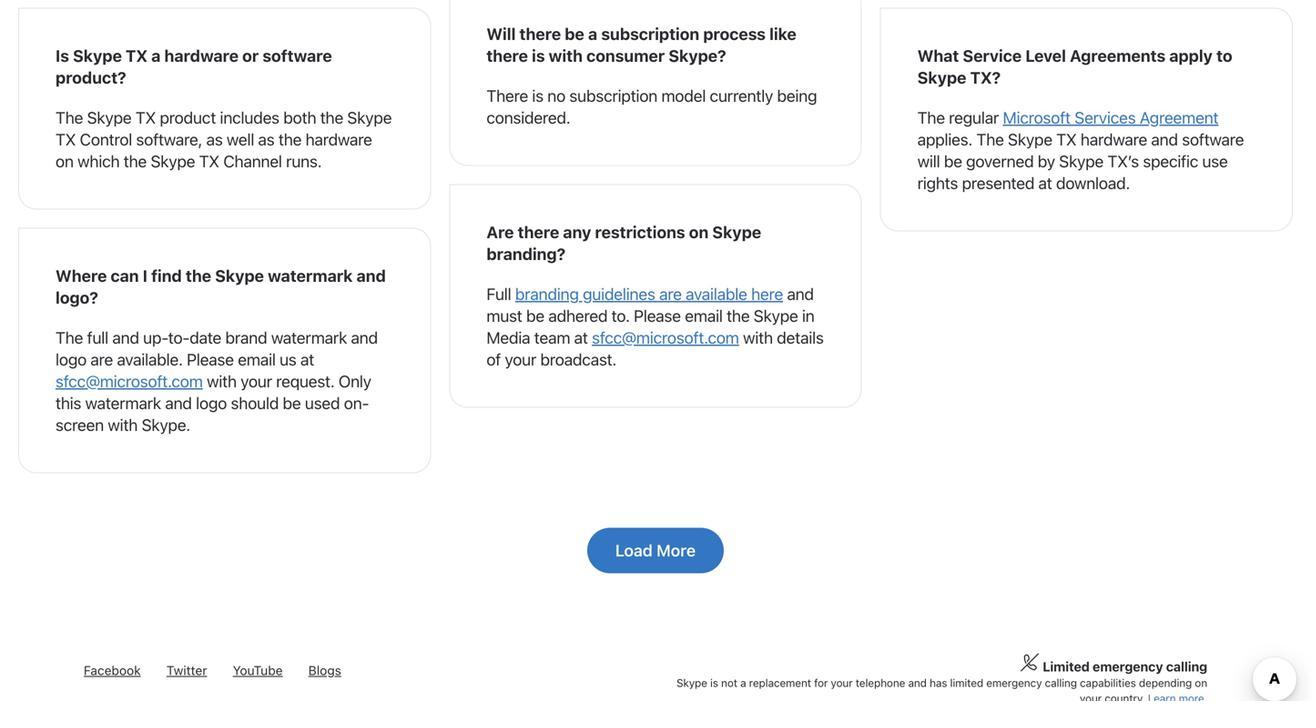 Task type: vqa. For each thing, say whether or not it's contained in the screenshot.
calling
yes



Task type: describe. For each thing, give the bounding box(es) containing it.
email inside and must be adhered to. please email the skype in media team at
[[685, 306, 723, 326]]

media
[[487, 328, 530, 348]]

load
[[615, 541, 653, 561]]

is skype tx a hardware or software product? element
[[18, 8, 431, 210]]

i
[[143, 266, 147, 286]]

skype inside "what service level agreements apply to skype tx?"
[[917, 68, 966, 87]]

use
[[1202, 152, 1228, 171]]

watermark inside the full and up-to-date brand watermark and logo are available. please email us at sfcc@microsoft.com
[[271, 328, 347, 348]]

limited
[[1043, 660, 1090, 675]]

the for the skype tx product includes both the skype tx control software, as well as the hardware on which the skype tx channel runs.
[[56, 108, 83, 127]]

will there be a subscription process like there is with consumer skype?
[[487, 24, 796, 66]]

regular
[[949, 108, 999, 127]]

skype.
[[142, 416, 190, 435]]

any
[[563, 223, 591, 242]]

skype up control
[[87, 108, 132, 127]]

the inside where can i find the skype watermark and logo?
[[186, 266, 211, 286]]

0 horizontal spatial calling
[[1045, 677, 1077, 690]]

of
[[487, 350, 501, 370]]

main content containing will there be a subscription process like there is with consumer skype?
[[0, 0, 1311, 610]]

product?
[[56, 68, 126, 87]]

consumer
[[586, 46, 665, 66]]

the down the both
[[278, 130, 302, 149]]

limited emergency calling skype is not a replacement for your telephone and has limited emergency calling capabilities depending on your country.
[[676, 660, 1207, 702]]

will
[[487, 24, 516, 44]]

download.
[[1056, 173, 1130, 193]]

on inside the skype tx product includes both the skype tx control software, as well as the hardware on which the skype tx channel runs.
[[56, 152, 74, 171]]

with inside the will there be a subscription process like there is with consumer skype?
[[549, 46, 583, 66]]

up-
[[143, 328, 168, 348]]

branding guidelines are available here link
[[515, 285, 783, 304]]

control
[[80, 130, 132, 149]]

skype down software, on the left
[[151, 152, 195, 171]]

the for the full and up-to-date brand watermark and logo are available. please email us at sfcc@microsoft.com
[[56, 328, 83, 348]]

agreement
[[1140, 108, 1219, 127]]

has
[[930, 677, 947, 690]]

capabilities
[[1080, 677, 1136, 690]]

2 as from the left
[[258, 130, 275, 149]]

for
[[814, 677, 828, 690]]

model
[[661, 86, 706, 106]]

the down control
[[124, 152, 147, 171]]

adhered
[[548, 306, 608, 326]]

youtube link
[[233, 664, 283, 679]]

with details of your broadcast.
[[487, 328, 824, 370]]

the right the both
[[320, 108, 343, 127]]

by
[[1038, 152, 1055, 171]]

your down capabilities
[[1080, 693, 1102, 702]]

runs.
[[286, 152, 322, 171]]

are there any restrictions on skype branding? element
[[449, 184, 862, 408]]

there is no subscription model currently being considered.
[[487, 86, 817, 127]]

process
[[703, 24, 766, 44]]

to.
[[612, 306, 630, 326]]

hardware inside is skype tx a hardware or software product?
[[164, 46, 239, 66]]

where
[[56, 266, 107, 286]]

twitter
[[166, 664, 207, 679]]

which
[[77, 152, 120, 171]]

like
[[769, 24, 796, 44]]

and inside and must be adhered to. please email the skype in media team at
[[787, 285, 814, 304]]

please inside and must be adhered to. please email the skype in media team at
[[634, 306, 681, 326]]

presented
[[962, 173, 1034, 193]]

available
[[686, 285, 747, 304]]

where can i find the skype watermark and logo?
[[56, 266, 386, 308]]

logo?
[[56, 288, 98, 308]]

the for the regular microsoft services agreement applies. the skype tx hardware and software will be governed by skype tx's specific use rights presented at download.
[[917, 108, 945, 127]]

is inside there is no subscription model currently being considered.
[[532, 86, 543, 106]]

subscription inside there is no subscription model currently being considered.
[[569, 86, 657, 106]]

brand
[[225, 328, 267, 348]]

more
[[657, 541, 696, 561]]

sfcc@microsoft.com inside are there any restrictions on skype branding? element
[[592, 328, 739, 348]]

what service level agreements apply to skype tx?
[[917, 46, 1232, 87]]

not
[[721, 677, 737, 690]]

where can i find the skype watermark and logo? element
[[18, 228, 431, 474]]

considered.
[[487, 108, 570, 127]]

skype?
[[669, 46, 726, 66]]

a for tx
[[151, 46, 161, 66]]

restrictions
[[595, 223, 685, 242]]

depending
[[1139, 677, 1192, 690]]

with right screen
[[108, 416, 138, 435]]

must
[[487, 306, 522, 326]]

facebook
[[84, 664, 141, 679]]

skype inside limited emergency calling skype is not a replacement for your telephone and has limited emergency calling capabilities depending on your country.
[[676, 677, 707, 690]]

is skype tx a hardware or software product?
[[56, 46, 332, 87]]

broadcast.
[[540, 350, 616, 370]]

date
[[190, 328, 221, 348]]

blogs
[[308, 664, 341, 679]]

twitter link
[[166, 664, 207, 679]]

currently
[[710, 86, 773, 106]]

used
[[305, 394, 340, 413]]

and inside limited emergency calling skype is not a replacement for your telephone and has limited emergency calling capabilities depending on your country.
[[908, 677, 927, 690]]

be inside with your request. only this watermark and logo should be used on- screen with skype.
[[283, 394, 301, 413]]

find
[[151, 266, 182, 286]]

there for will
[[519, 24, 561, 44]]

branding?
[[487, 244, 566, 264]]

and inside with your request. only this watermark and logo should be used on- screen with skype.
[[165, 394, 192, 413]]

load more
[[615, 541, 696, 561]]

1 horizontal spatial emergency
[[1093, 660, 1163, 675]]

on-
[[344, 394, 369, 413]]

to-
[[168, 328, 190, 348]]

a for be
[[588, 24, 597, 44]]

will
[[917, 152, 940, 171]]

hardware inside the skype tx product includes both the skype tx control software, as well as the hardware on which the skype tx channel runs.
[[306, 130, 372, 149]]

available.
[[117, 350, 183, 370]]

are inside are there any restrictions on skype branding? element
[[659, 285, 682, 304]]



Task type: locate. For each thing, give the bounding box(es) containing it.
sfcc@microsoft.com link
[[592, 328, 739, 348], [56, 372, 203, 391]]

and
[[1151, 130, 1178, 149], [357, 266, 386, 286], [787, 285, 814, 304], [112, 328, 139, 348], [351, 328, 378, 348], [165, 394, 192, 413], [908, 677, 927, 690]]

0 vertical spatial on
[[56, 152, 74, 171]]

email down the brand
[[238, 350, 276, 370]]

guidelines
[[583, 285, 655, 304]]

0 vertical spatial please
[[634, 306, 681, 326]]

branding
[[515, 285, 579, 304]]

email down available
[[685, 306, 723, 326]]

subscription up consumer
[[601, 24, 699, 44]]

0 vertical spatial at
[[1038, 173, 1052, 193]]

1 vertical spatial sfcc@microsoft.com link
[[56, 372, 203, 391]]

the skype tx product includes both the skype tx control software, as well as the hardware on which the skype tx channel runs.
[[56, 108, 392, 171]]

please
[[634, 306, 681, 326], [187, 350, 234, 370]]

are down full
[[90, 350, 113, 370]]

to
[[1216, 46, 1232, 66]]

a inside the will there be a subscription process like there is with consumer skype?
[[588, 24, 597, 44]]

and inside where can i find the skype watermark and logo?
[[357, 266, 386, 286]]

is up considered.
[[532, 46, 545, 66]]

skype inside where can i find the skype watermark and logo?
[[215, 266, 264, 286]]

is
[[532, 46, 545, 66], [532, 86, 543, 106], [710, 677, 718, 690]]

email inside the full and up-to-date brand watermark and logo are available. please email us at sfcc@microsoft.com
[[238, 350, 276, 370]]

2 horizontal spatial a
[[740, 677, 746, 690]]

0 vertical spatial there
[[519, 24, 561, 44]]

country.
[[1105, 693, 1145, 702]]

on inside limited emergency calling skype is not a replacement for your telephone and has limited emergency calling capabilities depending on your country.
[[1195, 677, 1207, 690]]

0 horizontal spatial email
[[238, 350, 276, 370]]

skype inside are there any restrictions on skype branding?
[[712, 223, 761, 242]]

a up consumer
[[588, 24, 597, 44]]

0 vertical spatial email
[[685, 306, 723, 326]]

the inside and must be adhered to. please email the skype in media team at
[[727, 306, 750, 326]]

0 vertical spatial is
[[532, 46, 545, 66]]

service
[[963, 46, 1022, 66]]

is inside the will there be a subscription process like there is with consumer skype?
[[532, 46, 545, 66]]

what
[[917, 46, 959, 66]]

be inside the regular microsoft services agreement applies. the skype tx hardware and software will be governed by skype tx's specific use rights presented at download.
[[944, 152, 962, 171]]

facebook link
[[84, 664, 141, 679]]

1 vertical spatial logo
[[196, 394, 227, 413]]

skype down the what
[[917, 68, 966, 87]]

at inside and must be adhered to. please email the skype in media team at
[[574, 328, 588, 348]]

0 vertical spatial sfcc@microsoft.com
[[592, 328, 739, 348]]

2 horizontal spatial hardware
[[1081, 130, 1147, 149]]

tx?
[[970, 68, 1001, 87]]

can
[[111, 266, 139, 286]]

are
[[487, 223, 514, 242]]

both
[[283, 108, 316, 127]]

tx left control
[[56, 130, 76, 149]]

limited
[[950, 677, 983, 690]]

on inside are there any restrictions on skype branding?
[[689, 223, 709, 242]]

0 vertical spatial watermark
[[268, 266, 353, 286]]

be down request. at bottom
[[283, 394, 301, 413]]

should
[[231, 394, 279, 413]]

us
[[280, 350, 296, 370]]

sfcc@microsoft.com down branding guidelines are available here "link"
[[592, 328, 739, 348]]

skype down microsoft
[[1008, 130, 1052, 149]]

sfcc@microsoft.com link inside where can i find the skype watermark and logo? 'element'
[[56, 372, 203, 391]]

1 vertical spatial software
[[1182, 130, 1244, 149]]

1 horizontal spatial a
[[588, 24, 597, 44]]

tx up software, on the left
[[135, 108, 156, 127]]

on left which
[[56, 152, 74, 171]]

there down will
[[487, 46, 528, 66]]

as
[[206, 130, 223, 149], [258, 130, 275, 149]]

sfcc@microsoft.com down available.
[[56, 372, 203, 391]]

watermark inside where can i find the skype watermark and logo?
[[268, 266, 353, 286]]

2 vertical spatial at
[[300, 350, 314, 370]]

a inside limited emergency calling skype is not a replacement for your telephone and has limited emergency calling capabilities depending on your country.
[[740, 677, 746, 690]]

be inside and must be adhered to. please email the skype in media team at
[[526, 306, 544, 326]]

1 vertical spatial at
[[574, 328, 588, 348]]

your inside with your request. only this watermark and logo should be used on- screen with skype.
[[241, 372, 272, 391]]

details
[[777, 328, 824, 348]]

1 vertical spatial on
[[689, 223, 709, 242]]

replacement
[[749, 677, 811, 690]]

logo up the this
[[56, 350, 87, 370]]

skype up product?
[[73, 46, 122, 66]]

subscription inside the will there be a subscription process like there is with consumer skype?
[[601, 24, 699, 44]]

tx down microsoft
[[1056, 130, 1077, 149]]

the
[[320, 108, 343, 127], [278, 130, 302, 149], [124, 152, 147, 171], [186, 266, 211, 286], [727, 306, 750, 326]]

please down branding guidelines are available here "link"
[[634, 306, 681, 326]]

the up applies.
[[917, 108, 945, 127]]

2 vertical spatial a
[[740, 677, 746, 690]]

0 vertical spatial are
[[659, 285, 682, 304]]

1 vertical spatial calling
[[1045, 677, 1077, 690]]

0 horizontal spatial emergency
[[986, 677, 1042, 690]]

the down available
[[727, 306, 750, 326]]

rights
[[917, 173, 958, 193]]

full
[[87, 328, 108, 348]]

your right for
[[831, 677, 853, 690]]

on right restrictions
[[689, 223, 709, 242]]

1 horizontal spatial calling
[[1166, 660, 1207, 675]]

logo left should
[[196, 394, 227, 413]]

1 horizontal spatial sfcc@microsoft.com
[[592, 328, 739, 348]]

governed
[[966, 152, 1034, 171]]

at up broadcast.
[[574, 328, 588, 348]]

hardware
[[164, 46, 239, 66], [306, 130, 372, 149], [1081, 130, 1147, 149]]

are left available
[[659, 285, 682, 304]]

at right us
[[300, 350, 314, 370]]

tx up product?
[[126, 46, 148, 66]]

tx inside the regular microsoft services agreement applies. the skype tx hardware and software will be governed by skype tx's specific use rights presented at download.
[[1056, 130, 1077, 149]]

please inside the full and up-to-date brand watermark and logo are available. please email us at sfcc@microsoft.com
[[187, 350, 234, 370]]

be up no
[[565, 24, 584, 44]]

hardware left or
[[164, 46, 239, 66]]

product
[[160, 108, 216, 127]]

0 horizontal spatial sfcc@microsoft.com link
[[56, 372, 203, 391]]

2 horizontal spatial at
[[1038, 173, 1052, 193]]

at down by
[[1038, 173, 1052, 193]]

logo
[[56, 350, 87, 370], [196, 394, 227, 413]]

tx inside is skype tx a hardware or software product?
[[126, 46, 148, 66]]

your down media
[[505, 350, 536, 370]]

1 vertical spatial emergency
[[986, 677, 1042, 690]]

as up channel on the top left of page
[[258, 130, 275, 149]]

0 vertical spatial calling
[[1166, 660, 1207, 675]]

services
[[1075, 108, 1136, 127]]

0 vertical spatial sfcc@microsoft.com link
[[592, 328, 739, 348]]

0 horizontal spatial as
[[206, 130, 223, 149]]

0 horizontal spatial logo
[[56, 350, 87, 370]]

1 horizontal spatial please
[[634, 306, 681, 326]]

1 as from the left
[[206, 130, 223, 149]]

there for are
[[518, 223, 559, 242]]

a inside is skype tx a hardware or software product?
[[151, 46, 161, 66]]

0 horizontal spatial sfcc@microsoft.com
[[56, 372, 203, 391]]

the right find
[[186, 266, 211, 286]]

0 vertical spatial a
[[588, 24, 597, 44]]

sfcc@microsoft.com inside the full and up-to-date brand watermark and logo are available. please email us at sfcc@microsoft.com
[[56, 372, 203, 391]]

software inside the regular microsoft services agreement applies. the skype tx hardware and software will be governed by skype tx's specific use rights presented at download.
[[1182, 130, 1244, 149]]

1 horizontal spatial logo
[[196, 394, 227, 413]]

skype up available
[[712, 223, 761, 242]]

0 horizontal spatial are
[[90, 350, 113, 370]]

1 horizontal spatial email
[[685, 306, 723, 326]]

there
[[519, 24, 561, 44], [487, 46, 528, 66], [518, 223, 559, 242]]

in
[[802, 306, 815, 326]]

request.
[[276, 372, 335, 391]]

2 vertical spatial on
[[1195, 677, 1207, 690]]

youtube
[[233, 664, 283, 679]]

the up governed
[[976, 130, 1004, 149]]

applies.
[[917, 130, 972, 149]]

a
[[588, 24, 597, 44], [151, 46, 161, 66], [740, 677, 746, 690]]

well
[[227, 130, 254, 149]]

emergency up capabilities
[[1093, 660, 1163, 675]]

be down branding
[[526, 306, 544, 326]]

screen
[[56, 416, 104, 435]]

are inside the full and up-to-date brand watermark and logo are available. please email us at sfcc@microsoft.com
[[90, 350, 113, 370]]

1 horizontal spatial on
[[689, 223, 709, 242]]

1 vertical spatial are
[[90, 350, 113, 370]]

0 vertical spatial subscription
[[601, 24, 699, 44]]

sfcc@microsoft.com link down branding guidelines are available here "link"
[[592, 328, 739, 348]]

skype
[[73, 46, 122, 66], [917, 68, 966, 87], [87, 108, 132, 127], [347, 108, 392, 127], [1008, 130, 1052, 149], [151, 152, 195, 171], [1059, 152, 1104, 171], [712, 223, 761, 242], [215, 266, 264, 286], [754, 306, 798, 326], [676, 677, 707, 690]]

the up control
[[56, 108, 83, 127]]

microsoft services agreement link
[[1003, 108, 1219, 127]]

emergency
[[1093, 660, 1163, 675], [986, 677, 1042, 690]]

load more button
[[587, 529, 724, 574]]

your inside with details of your broadcast.
[[505, 350, 536, 370]]

a up product at the left top
[[151, 46, 161, 66]]

1 vertical spatial email
[[238, 350, 276, 370]]

with left details
[[743, 328, 773, 348]]

main content
[[0, 0, 1311, 610]]

being
[[777, 86, 817, 106]]

software up use
[[1182, 130, 1244, 149]]

skype left not
[[676, 677, 707, 690]]

hardware inside the regular microsoft services agreement applies. the skype tx hardware and software will be governed by skype tx's specific use rights presented at download.
[[1081, 130, 1147, 149]]

2 vertical spatial there
[[518, 223, 559, 242]]

and must be adhered to. please email the skype in media team at
[[487, 285, 815, 348]]

what service level agreements apply to skype tx? element
[[880, 8, 1293, 232]]

the
[[56, 108, 83, 127], [917, 108, 945, 127], [976, 130, 1004, 149], [56, 328, 83, 348]]

software
[[262, 46, 332, 66], [1182, 130, 1244, 149]]

at inside the regular microsoft services agreement applies. the skype tx hardware and software will be governed by skype tx's specific use rights presented at download.
[[1038, 173, 1052, 193]]

0 horizontal spatial on
[[56, 152, 74, 171]]

emergency right limited
[[986, 677, 1042, 690]]

skype up the brand
[[215, 266, 264, 286]]

be down applies.
[[944, 152, 962, 171]]

2 horizontal spatial on
[[1195, 677, 1207, 690]]

1 horizontal spatial are
[[659, 285, 682, 304]]

0 horizontal spatial software
[[262, 46, 332, 66]]

1 vertical spatial sfcc@microsoft.com
[[56, 372, 203, 391]]

or
[[242, 46, 259, 66]]

hardware up runs.
[[306, 130, 372, 149]]

calling down limited
[[1045, 677, 1077, 690]]

0 horizontal spatial hardware
[[164, 46, 239, 66]]

as left well on the top left of the page
[[206, 130, 223, 149]]

calling
[[1166, 660, 1207, 675], [1045, 677, 1077, 690]]

are there any restrictions on skype branding?
[[487, 223, 761, 264]]

hardware down microsoft services agreement link
[[1081, 130, 1147, 149]]

skype up download.
[[1059, 152, 1104, 171]]

on
[[56, 152, 74, 171], [689, 223, 709, 242], [1195, 677, 1207, 690]]

specific
[[1143, 152, 1198, 171]]

are
[[659, 285, 682, 304], [90, 350, 113, 370]]

there up branding?
[[518, 223, 559, 242]]

is inside limited emergency calling skype is not a replacement for your telephone and has limited emergency calling capabilities depending on your country.
[[710, 677, 718, 690]]

sfcc@microsoft.com link inside are there any restrictions on skype branding? element
[[592, 328, 739, 348]]

email
[[685, 306, 723, 326], [238, 350, 276, 370]]

1 vertical spatial is
[[532, 86, 543, 106]]

there inside are there any restrictions on skype branding?
[[518, 223, 559, 242]]

sfcc@microsoft.com link down available.
[[56, 372, 203, 391]]

is left not
[[710, 677, 718, 690]]

the left full
[[56, 328, 83, 348]]

0 vertical spatial software
[[262, 46, 332, 66]]

microsoft
[[1003, 108, 1071, 127]]

the regular microsoft services agreement applies. the skype tx hardware and software will be governed by skype tx's specific use rights presented at download.
[[917, 108, 1244, 193]]

with inside with details of your broadcast.
[[743, 328, 773, 348]]

your up should
[[241, 372, 272, 391]]

software inside is skype tx a hardware or software product?
[[262, 46, 332, 66]]

1 horizontal spatial hardware
[[306, 130, 372, 149]]

1 vertical spatial please
[[187, 350, 234, 370]]

1 horizontal spatial as
[[258, 130, 275, 149]]

please down date
[[187, 350, 234, 370]]

skype inside is skype tx a hardware or software product?
[[73, 46, 122, 66]]

1 horizontal spatial sfcc@microsoft.com link
[[592, 328, 739, 348]]

on right depending
[[1195, 677, 1207, 690]]

will there be a subscription process like there is with consumer skype? element
[[449, 0, 862, 166]]

no
[[547, 86, 565, 106]]

at
[[1038, 173, 1052, 193], [574, 328, 588, 348], [300, 350, 314, 370]]

agreements
[[1070, 46, 1166, 66]]

tx left channel on the top left of page
[[199, 152, 219, 171]]

watermark inside with your request. only this watermark and logo should be used on- screen with skype.
[[85, 394, 161, 413]]

a right not
[[740, 677, 746, 690]]

only
[[339, 372, 371, 391]]

calling up depending
[[1166, 660, 1207, 675]]

1 vertical spatial there
[[487, 46, 528, 66]]

telephone
[[856, 677, 905, 690]]

0 horizontal spatial a
[[151, 46, 161, 66]]

logo inside the full and up-to-date brand watermark and logo are available. please email us at sfcc@microsoft.com
[[56, 350, 87, 370]]

0 vertical spatial emergency
[[1093, 660, 1163, 675]]

0 horizontal spatial at
[[300, 350, 314, 370]]

skype inside and must be adhered to. please email the skype in media team at
[[754, 306, 798, 326]]

skype right the both
[[347, 108, 392, 127]]

there
[[487, 86, 528, 106]]

level
[[1025, 46, 1066, 66]]

the inside the skype tx product includes both the skype tx control software, as well as the hardware on which the skype tx channel runs.
[[56, 108, 83, 127]]

and inside the regular microsoft services agreement applies. the skype tx hardware and software will be governed by skype tx's specific use rights presented at download.
[[1151, 130, 1178, 149]]

0 vertical spatial logo
[[56, 350, 87, 370]]

there right will
[[519, 24, 561, 44]]

software,
[[136, 130, 202, 149]]

1 horizontal spatial at
[[574, 328, 588, 348]]

is
[[56, 46, 69, 66]]

channel
[[223, 152, 282, 171]]

blogs link
[[308, 664, 341, 679]]

1 horizontal spatial software
[[1182, 130, 1244, 149]]

subscription down consumer
[[569, 86, 657, 106]]

1 vertical spatial subscription
[[569, 86, 657, 106]]

logo inside with your request. only this watermark and logo should be used on- screen with skype.
[[196, 394, 227, 413]]

1 vertical spatial watermark
[[271, 328, 347, 348]]

be inside the will there be a subscription process like there is with consumer skype?
[[565, 24, 584, 44]]

at inside the full and up-to-date brand watermark and logo are available. please email us at sfcc@microsoft.com
[[300, 350, 314, 370]]

includes
[[220, 108, 279, 127]]

2 vertical spatial is
[[710, 677, 718, 690]]

0 horizontal spatial please
[[187, 350, 234, 370]]

with up no
[[549, 46, 583, 66]]

is left no
[[532, 86, 543, 106]]

2 vertical spatial watermark
[[85, 394, 161, 413]]

with up should
[[207, 372, 237, 391]]

skype down here
[[754, 306, 798, 326]]

1 vertical spatial a
[[151, 46, 161, 66]]

software right or
[[262, 46, 332, 66]]

the inside the full and up-to-date brand watermark and logo are available. please email us at sfcc@microsoft.com
[[56, 328, 83, 348]]

tx's
[[1108, 152, 1139, 171]]



